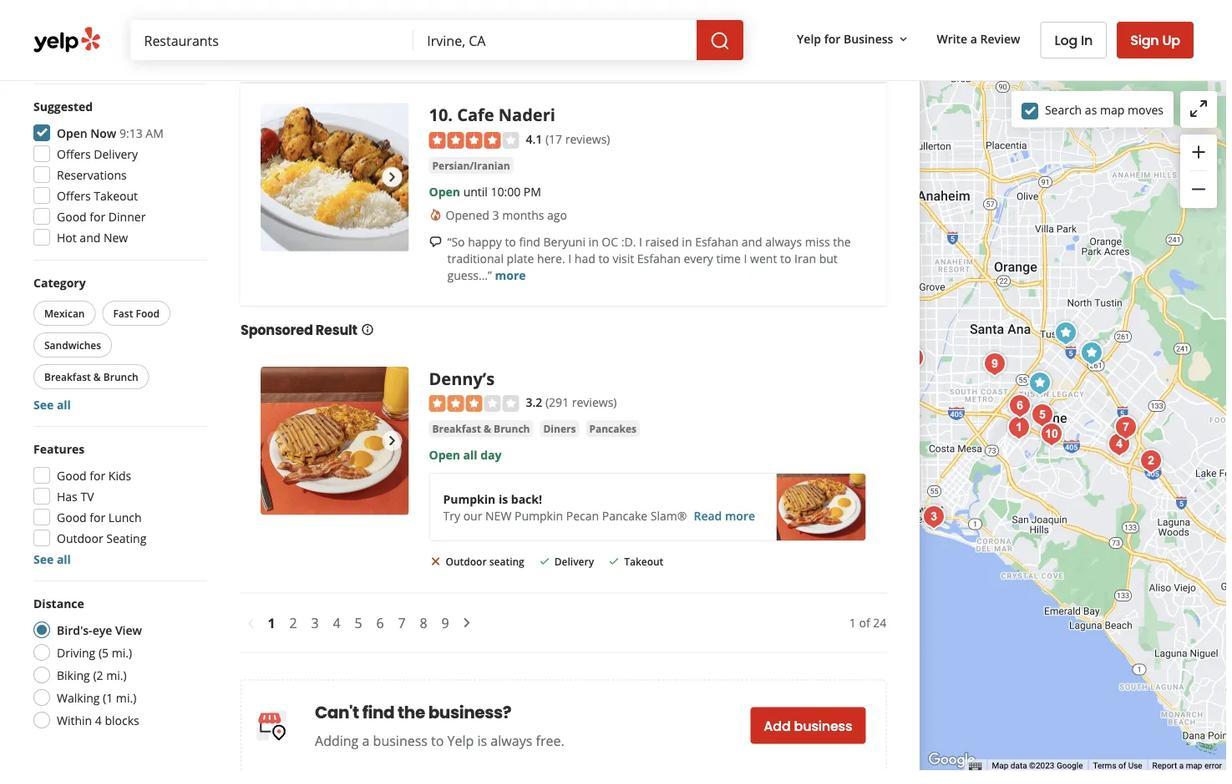 Task type: locate. For each thing, give the bounding box(es) containing it.
0 horizontal spatial i
[[568, 250, 572, 266]]

mi.) right (2
[[106, 667, 127, 683]]

1 horizontal spatial takeout
[[624, 555, 664, 569]]

0 horizontal spatial business
[[373, 732, 428, 750]]

6
[[376, 614, 384, 632]]

& inside breakfast & brunch link
[[484, 422, 491, 436]]

burnt crumbs image
[[1135, 445, 1168, 478]]

in up every
[[682, 233, 692, 249]]

4 right 3 link
[[333, 614, 341, 632]]

amazon fresh image
[[1075, 337, 1109, 370]]

0 horizontal spatial &
[[93, 370, 101, 384]]

see all button for category
[[33, 396, 71, 412]]

1 vertical spatial good
[[57, 467, 87, 483]]

0 vertical spatial yelp
[[797, 31, 821, 46]]

Near text field
[[427, 31, 684, 49]]

6 link
[[369, 610, 391, 636]]

denny's image
[[1050, 317, 1083, 350]]

see
[[33, 396, 54, 412], [33, 551, 54, 567]]

esfahan
[[695, 233, 739, 249], [637, 250, 681, 266]]

offers for offers delivery
[[57, 146, 91, 162]]

0 vertical spatial more
[[508, 12, 539, 28]]

©2023
[[1029, 761, 1055, 771]]

0 vertical spatial offers
[[57, 146, 91, 162]]

1 horizontal spatial &
[[484, 422, 491, 436]]

sign
[[1131, 30, 1159, 49]]

2 good from the top
[[57, 467, 87, 483]]

delivery down open now 9:13 am
[[94, 146, 138, 162]]

0 horizontal spatial brunch
[[103, 370, 138, 384]]

good up has tv
[[57, 467, 87, 483]]

raised
[[646, 233, 679, 249]]

3 right 2 link
[[311, 614, 319, 632]]

a right adding
[[362, 732, 370, 750]]

1 vertical spatial see all
[[33, 551, 71, 567]]

16 close v2 image
[[429, 44, 442, 57]]

1 horizontal spatial and
[[742, 233, 763, 249]]

to down oc
[[599, 250, 610, 266]]

2 see all from the top
[[33, 551, 71, 567]]

see up the features
[[33, 396, 54, 412]]

outdoor for 16 close v2 icon
[[446, 555, 487, 569]]

0 horizontal spatial always
[[491, 732, 533, 750]]

None field
[[144, 31, 400, 49], [427, 31, 684, 49]]

0 vertical spatial next image
[[382, 167, 402, 187]]

see all for features
[[33, 551, 71, 567]]

see all up distance
[[33, 551, 71, 567]]

next image left open all day at the bottom
[[382, 431, 402, 451]]

and up went
[[742, 233, 763, 249]]

the
[[833, 233, 851, 249], [398, 701, 425, 724]]

1 vertical spatial more link
[[495, 267, 526, 283]]

2 offers from the top
[[57, 188, 91, 203]]

2 vertical spatial more
[[725, 508, 755, 524]]

1 horizontal spatial breakfast
[[432, 422, 481, 436]]

9
[[442, 614, 449, 632]]

breakfast & brunch for the topmost breakfast & brunch button
[[44, 370, 138, 384]]

maldon's bistro image
[[1004, 389, 1037, 423]]

1 vertical spatial pumpkin
[[515, 508, 563, 524]]

outdoor seating for 16 close v2 image at top left
[[446, 44, 525, 58]]

all down outdoor seating
[[57, 551, 71, 567]]

pumpkin up our
[[443, 491, 496, 507]]

reviews) up pancakes
[[572, 394, 617, 410]]

0 vertical spatial see all
[[33, 396, 71, 412]]

4.1 star rating image
[[429, 132, 519, 149]]

bird's-
[[57, 622, 92, 638]]

for left business on the top right of page
[[824, 31, 841, 46]]

a right 'report'
[[1180, 761, 1184, 771]]

0 horizontal spatial 4
[[95, 712, 102, 728]]

breakfast up open all day at the bottom
[[432, 422, 481, 436]]

good for lunch
[[57, 509, 142, 525]]

bird's-eye view
[[57, 622, 142, 638]]

16 checkmark v2 image
[[538, 555, 551, 568]]

2 vertical spatial next image
[[457, 613, 477, 633]]

1 offers from the top
[[57, 146, 91, 162]]

seating up cafe naderi link
[[489, 44, 525, 58]]

reviews) right (17
[[565, 131, 610, 147]]

all left day
[[463, 447, 478, 463]]

see all button for features
[[33, 551, 71, 567]]

mi.) right (1
[[116, 690, 136, 706]]

cafe naderi image
[[261, 103, 409, 251], [1035, 418, 1069, 451]]

1 vertical spatial always
[[491, 732, 533, 750]]

sandwiches
[[44, 338, 101, 352]]

denny's link
[[429, 367, 495, 390]]

0 horizontal spatial 3
[[311, 614, 319, 632]]

2 see from the top
[[33, 551, 54, 567]]

more link
[[508, 12, 539, 28], [495, 267, 526, 283]]

0 vertical spatial seating
[[489, 44, 525, 58]]

brunch down 'sandwiches' button
[[103, 370, 138, 384]]

i
[[639, 233, 642, 249], [568, 250, 572, 266], [744, 250, 747, 266]]

review
[[981, 31, 1021, 46]]

opened
[[446, 207, 490, 223]]

16 checkmark v2 image
[[608, 555, 621, 568]]

1 horizontal spatial delivery
[[555, 555, 594, 569]]

1 horizontal spatial cafe naderi image
[[1035, 418, 1069, 451]]

of for terms
[[1119, 761, 1126, 771]]

8
[[420, 614, 427, 632]]

16 speech v2 image
[[429, 235, 442, 249]]

1 vertical spatial outdoor seating
[[446, 555, 525, 569]]

report a map error
[[1153, 761, 1222, 771]]

1 horizontal spatial esfahan
[[695, 233, 739, 249]]

page: 6 element
[[376, 613, 384, 633]]

mexican
[[44, 306, 85, 320]]

yelp left business on the top right of page
[[797, 31, 821, 46]]

group containing suggested
[[28, 98, 207, 251]]

for for business
[[824, 31, 841, 46]]

1 vertical spatial of
[[1119, 761, 1126, 771]]

kids
[[109, 467, 131, 483]]

"so happy to find beryuni in oc :d. i raised in esfahan and always miss the traditional plate here. i had to visit esfahan every time i went to iran but guess…"
[[447, 233, 851, 283]]

result
[[316, 320, 357, 339]]

mi.) right the (5
[[112, 645, 132, 661]]

food
[[136, 306, 160, 320]]

next image left persian/iranian link
[[382, 167, 402, 187]]

0 vertical spatial brunch
[[103, 370, 138, 384]]

more for topmost more link
[[508, 12, 539, 28]]

always inside can't find the business? adding a business to yelp is always free.
[[491, 732, 533, 750]]

find right the can't
[[362, 701, 395, 724]]

2 see all button from the top
[[33, 551, 71, 567]]

mi.)
[[112, 645, 132, 661], [106, 667, 127, 683], [116, 690, 136, 706]]

a inside 'link'
[[971, 31, 978, 46]]

find up the "plate" in the left top of the page
[[519, 233, 541, 249]]

0 vertical spatial good
[[57, 208, 87, 224]]

brunch up day
[[494, 422, 530, 436]]

breakfast & brunch button down 3.2 star rating image
[[429, 420, 533, 437]]

biking
[[57, 667, 90, 683]]

plate
[[507, 250, 534, 266]]

0 horizontal spatial the
[[398, 701, 425, 724]]

1 horizontal spatial 4
[[333, 614, 341, 632]]

has
[[57, 488, 78, 504]]

offers down reservations in the top left of the page
[[57, 188, 91, 203]]

page: 3 element
[[311, 613, 319, 633]]

category
[[33, 274, 86, 290]]

1 horizontal spatial find
[[519, 233, 541, 249]]

a for report
[[1180, 761, 1184, 771]]

page: 2 element
[[289, 613, 297, 633]]

1 right 24 chevron left v2 image
[[268, 614, 275, 632]]

1 horizontal spatial always
[[766, 233, 802, 249]]

1 horizontal spatial map
[[1186, 761, 1203, 771]]

1 outdoor seating from the top
[[446, 44, 525, 58]]

0 vertical spatial esfahan
[[695, 233, 739, 249]]

more
[[508, 12, 539, 28], [495, 267, 526, 283], [725, 508, 755, 524]]

now
[[91, 125, 116, 141]]

outdoor right 16 close v2 icon
[[446, 555, 487, 569]]

2 vertical spatial a
[[1180, 761, 1184, 771]]

7
[[398, 614, 406, 632]]

for for dinner
[[90, 208, 105, 224]]

2 none field from the left
[[427, 31, 684, 49]]

of left use
[[1119, 761, 1126, 771]]

group containing category
[[30, 274, 207, 413]]

1 good from the top
[[57, 208, 87, 224]]

none field the find
[[144, 31, 400, 49]]

good down has tv
[[57, 509, 87, 525]]

new
[[486, 508, 512, 524]]

0 vertical spatial outdoor
[[446, 44, 487, 58]]

outdoor
[[446, 44, 487, 58], [57, 530, 103, 546], [446, 555, 487, 569]]

1 in from the left
[[589, 233, 599, 249]]

1 horizontal spatial pumpkin
[[515, 508, 563, 524]]

i right time at the right top
[[744, 250, 747, 266]]

0 horizontal spatial yelp
[[447, 732, 474, 750]]

0 vertical spatial breakfast & brunch button
[[33, 364, 149, 389]]

16 chevron down v2 image
[[897, 32, 910, 46]]

good for dinner
[[57, 208, 146, 224]]

slideshow element for 4.1
[[261, 103, 409, 251]]

mi.) for driving (5 mi.)
[[112, 645, 132, 661]]

next image right 9 link
[[457, 613, 477, 633]]

more down the "plate" in the left top of the page
[[495, 267, 526, 283]]

our
[[463, 508, 482, 524]]

in left oc
[[589, 233, 599, 249]]

and inside "so happy to find beryuni in oc :d. i raised in esfahan and always miss the traditional plate here. i had to visit esfahan every time i went to iran but guess…"
[[742, 233, 763, 249]]

yelp
[[797, 31, 821, 46], [447, 732, 474, 750]]

day
[[481, 447, 502, 463]]

had
[[575, 250, 596, 266]]

see up distance
[[33, 551, 54, 567]]

4.1 (17 reviews)
[[526, 131, 610, 147]]

brunch for bottom breakfast & brunch button
[[494, 422, 530, 436]]

1 horizontal spatial a
[[971, 31, 978, 46]]

1 vertical spatial offers
[[57, 188, 91, 203]]

see all button up the features
[[33, 396, 71, 412]]

group containing features
[[28, 440, 207, 567]]

eye
[[92, 622, 112, 638]]

walking (1 mi.)
[[57, 690, 136, 706]]

3 good from the top
[[57, 509, 87, 525]]

brunch for the topmost breakfast & brunch button
[[103, 370, 138, 384]]

1 vertical spatial slideshow element
[[261, 367, 409, 515]]

1 vertical spatial see all button
[[33, 551, 71, 567]]

outdoor seating down our
[[446, 555, 525, 569]]

10:00
[[491, 183, 521, 199]]

breakfast & brunch button down 'sandwiches' button
[[33, 364, 149, 389]]

4 down the walking (1 mi.)
[[95, 712, 102, 728]]

1 vertical spatial brunch
[[494, 422, 530, 436]]

pagination navigation navigation
[[241, 593, 887, 653]]

page: 5 element
[[355, 613, 362, 633]]

esfahan up time at the right top
[[695, 233, 739, 249]]

1 left 24 at the bottom
[[850, 615, 856, 631]]

1 horizontal spatial the
[[833, 233, 851, 249]]

2 vertical spatial all
[[57, 551, 71, 567]]

1 horizontal spatial business
[[794, 717, 853, 735]]

1 horizontal spatial in
[[682, 233, 692, 249]]

0 vertical spatial see
[[33, 396, 54, 412]]

is down business? on the left of the page
[[478, 732, 487, 750]]

2 vertical spatial outdoor
[[446, 555, 487, 569]]

takeout up dinner
[[94, 188, 138, 203]]

brunch inside group
[[103, 370, 138, 384]]

always up went
[[766, 233, 802, 249]]

the left business? on the left of the page
[[398, 701, 425, 724]]

breakfast down 'sandwiches' button
[[44, 370, 91, 384]]

1 vertical spatial esfahan
[[637, 250, 681, 266]]

delivery
[[94, 146, 138, 162], [555, 555, 594, 569]]

0 vertical spatial see all button
[[33, 396, 71, 412]]

2 outdoor seating from the top
[[446, 555, 525, 569]]

open up 16 flame v2 image
[[429, 183, 460, 199]]

map data ©2023 google
[[992, 761, 1083, 771]]

1 vertical spatial mi.)
[[106, 667, 127, 683]]

0 vertical spatial a
[[971, 31, 978, 46]]

keyboard shortcuts image
[[969, 762, 982, 771]]

for inside button
[[824, 31, 841, 46]]

business right add
[[794, 717, 853, 735]]

3 inside 3 link
[[311, 614, 319, 632]]

pumpkin down back!
[[515, 508, 563, 524]]

1 vertical spatial breakfast
[[432, 422, 481, 436]]

1 see all from the top
[[33, 396, 71, 412]]

open
[[57, 125, 87, 141], [429, 183, 460, 199], [429, 447, 460, 463]]

0 vertical spatial outdoor seating
[[446, 44, 525, 58]]

0 vertical spatial all
[[57, 396, 71, 412]]

& down 'sandwiches' button
[[93, 370, 101, 384]]

0 horizontal spatial breakfast
[[44, 370, 91, 384]]

data
[[1011, 761, 1027, 771]]

and right hot
[[80, 229, 101, 245]]

breakfast for the topmost breakfast & brunch button
[[44, 370, 91, 384]]

delivery right 16 checkmark v2 image
[[555, 555, 594, 569]]

1 horizontal spatial i
[[639, 233, 642, 249]]

1 vertical spatial 4
[[95, 712, 102, 728]]

open down "suggested"
[[57, 125, 87, 141]]

more link up near field
[[508, 12, 539, 28]]

breakfast & brunch down 3.2 star rating image
[[432, 422, 530, 436]]

1 horizontal spatial 3
[[493, 207, 499, 223]]

0 horizontal spatial breakfast & brunch
[[44, 370, 138, 384]]

$$$$ button
[[161, 41, 204, 67]]

for left kids
[[90, 467, 105, 483]]

2 seating from the top
[[489, 555, 525, 569]]

previous image
[[267, 431, 287, 451]]

0 vertical spatial the
[[833, 233, 851, 249]]

i left the had
[[568, 250, 572, 266]]

takeout right 16 checkmark v2 icon
[[624, 555, 664, 569]]

iran
[[795, 250, 816, 266]]

1 vertical spatial see
[[33, 551, 54, 567]]

0 vertical spatial 4
[[333, 614, 341, 632]]

mi.) for biking (2 mi.)
[[106, 667, 127, 683]]

more for bottom more link
[[495, 267, 526, 283]]

0 vertical spatial find
[[519, 233, 541, 249]]

terms
[[1093, 761, 1117, 771]]

0 horizontal spatial of
[[859, 615, 870, 631]]

of inside pagination navigation navigation
[[859, 615, 870, 631]]

1 for 1
[[268, 614, 275, 632]]

2 slideshow element from the top
[[261, 367, 409, 515]]

& up day
[[484, 422, 491, 436]]

next image
[[382, 167, 402, 187], [382, 431, 402, 451], [457, 613, 477, 633]]

is up new
[[499, 491, 508, 507]]

i right the :d.
[[639, 233, 642, 249]]

map
[[1100, 102, 1125, 118], [1186, 761, 1203, 771]]

of for 1
[[859, 615, 870, 631]]

annie's table image
[[1103, 428, 1136, 461]]

option group
[[28, 595, 207, 734]]

1 see all button from the top
[[33, 396, 71, 412]]

1 horizontal spatial yelp
[[797, 31, 821, 46]]

page: 4 element
[[333, 613, 341, 633]]

find inside "so happy to find beryuni in oc :d. i raised in esfahan and always miss the traditional plate here. i had to visit esfahan every time i went to iran but guess…"
[[519, 233, 541, 249]]

all for features
[[57, 551, 71, 567]]

breakfast
[[44, 370, 91, 384], [432, 422, 481, 436]]

map left error
[[1186, 761, 1203, 771]]

of left 24 at the bottom
[[859, 615, 870, 631]]

outdoor down good for lunch
[[57, 530, 103, 546]]

0 vertical spatial 3
[[493, 207, 499, 223]]

to left iran on the right of page
[[780, 250, 792, 266]]

opened 3 months ago
[[446, 207, 567, 223]]

for down offers takeout
[[90, 208, 105, 224]]

here.
[[537, 250, 565, 266]]

3 down "10:00"
[[493, 207, 499, 223]]

offers up reservations in the top left of the page
[[57, 146, 91, 162]]

0 vertical spatial delivery
[[94, 146, 138, 162]]

1 vertical spatial map
[[1186, 761, 1203, 771]]

open all day
[[429, 447, 502, 463]]

lunch
[[109, 509, 142, 525]]

1 vertical spatial yelp
[[447, 732, 474, 750]]

yelp down business? on the left of the page
[[447, 732, 474, 750]]

10 . cafe naderi
[[429, 103, 555, 126]]

open down breakfast & brunch link
[[429, 447, 460, 463]]

outdoor seating right 16 close v2 image at top left
[[446, 44, 525, 58]]

the lighthouse cafe image
[[918, 500, 951, 534]]

the up but
[[833, 233, 851, 249]]

1 horizontal spatial brunch
[[494, 422, 530, 436]]

reviews) for 3.2 (291 reviews)
[[572, 394, 617, 410]]

more up near field
[[508, 12, 539, 28]]

$$$ button
[[120, 41, 161, 67]]

1 vertical spatial the
[[398, 701, 425, 724]]

0 vertical spatial pumpkin
[[443, 491, 496, 507]]

0 vertical spatial slideshow element
[[261, 103, 409, 251]]

more link down the "plate" in the left top of the page
[[495, 267, 526, 283]]

business right adding
[[373, 732, 428, 750]]

None search field
[[131, 20, 747, 60]]

1 none field from the left
[[144, 31, 400, 49]]

seating for 16 close v2 icon
[[489, 555, 525, 569]]

terms of use
[[1093, 761, 1143, 771]]

1 vertical spatial delivery
[[555, 555, 594, 569]]

1 for 1 of 24
[[850, 615, 856, 631]]

more right read
[[725, 508, 755, 524]]

yelp inside yelp for business button
[[797, 31, 821, 46]]

for up outdoor seating
[[90, 509, 105, 525]]

driving (5 mi.)
[[57, 645, 132, 661]]

denny's image
[[261, 367, 409, 515]]

seating left 16 checkmark v2 image
[[489, 555, 525, 569]]

1 vertical spatial takeout
[[624, 555, 664, 569]]

zoom in image
[[1189, 142, 1209, 162]]

taco bell image
[[1024, 367, 1057, 400]]

0 horizontal spatial a
[[362, 732, 370, 750]]

1 seating from the top
[[489, 44, 525, 58]]

see all up the features
[[33, 396, 71, 412]]

breakfast & brunch down 'sandwiches' button
[[44, 370, 138, 384]]

outdoor right 16 close v2 image at top left
[[446, 44, 487, 58]]

0 horizontal spatial map
[[1100, 102, 1125, 118]]

esfahan down raised
[[637, 250, 681, 266]]

1 vertical spatial a
[[362, 732, 370, 750]]

group
[[28, 98, 207, 251], [1181, 135, 1217, 208], [30, 274, 207, 413], [28, 440, 207, 567]]

all up the features
[[57, 396, 71, 412]]

none field near
[[427, 31, 684, 49]]

1 vertical spatial &
[[484, 422, 491, 436]]

mexican button
[[33, 301, 96, 326]]

0 horizontal spatial 1
[[268, 614, 275, 632]]

16 close v2 image
[[429, 555, 442, 568]]

to inside can't find the business? adding a business to yelp is always free.
[[431, 732, 444, 750]]

always left free. on the left of the page
[[491, 732, 533, 750]]

see all button up distance
[[33, 551, 71, 567]]

pm
[[524, 183, 541, 199]]

good up hot
[[57, 208, 87, 224]]

slideshow element
[[261, 103, 409, 251], [261, 367, 409, 515]]

features
[[33, 441, 85, 457]]

1 slideshow element from the top
[[261, 103, 409, 251]]

try
[[443, 508, 460, 524]]

reviews) for 4.1 (17 reviews)
[[565, 131, 610, 147]]

2 horizontal spatial a
[[1180, 761, 1184, 771]]

map right as on the right top
[[1100, 102, 1125, 118]]

1 see from the top
[[33, 396, 54, 412]]

1 vertical spatial find
[[362, 701, 395, 724]]

find inside can't find the business? adding a business to yelp is always free.
[[362, 701, 395, 724]]

2 vertical spatial mi.)
[[116, 690, 136, 706]]

map region
[[897, 0, 1227, 771]]

3.2
[[526, 394, 543, 410]]

pumpkin
[[443, 491, 496, 507], [515, 508, 563, 524]]

use
[[1129, 761, 1143, 771]]

2 vertical spatial open
[[429, 447, 460, 463]]

and
[[80, 229, 101, 245], [742, 233, 763, 249]]

1 horizontal spatial of
[[1119, 761, 1126, 771]]

0 horizontal spatial breakfast & brunch button
[[33, 364, 149, 389]]

to down business? on the left of the page
[[431, 732, 444, 750]]

1 vertical spatial is
[[478, 732, 487, 750]]

months
[[502, 207, 544, 223]]

0 vertical spatial of
[[859, 615, 870, 631]]

open for opened 3 months ago
[[429, 183, 460, 199]]

a right write
[[971, 31, 978, 46]]



Task type: describe. For each thing, give the bounding box(es) containing it.
& for bottom breakfast & brunch button
[[484, 422, 491, 436]]

biking (2 mi.)
[[57, 667, 127, 683]]

fast
[[113, 306, 133, 320]]

log
[[1055, 31, 1078, 50]]

open until 10:00 pm
[[429, 183, 541, 199]]

pecan
[[566, 508, 599, 524]]

4 inside option group
[[95, 712, 102, 728]]

mi.) for walking (1 mi.)
[[116, 690, 136, 706]]

error
[[1205, 761, 1222, 771]]

1 vertical spatial cafe naderi image
[[1035, 418, 1069, 451]]

business inside add business link
[[794, 717, 853, 735]]

Find text field
[[144, 31, 400, 49]]

as
[[1085, 102, 1097, 118]]

map for error
[[1186, 761, 1203, 771]]

good for good for lunch
[[57, 509, 87, 525]]

see all for category
[[33, 396, 71, 412]]

open for offers delivery
[[57, 125, 87, 141]]

0 vertical spatial takeout
[[94, 188, 138, 203]]

within
[[57, 712, 92, 728]]

breakfast for bottom breakfast & brunch button
[[432, 422, 481, 436]]

log in
[[1055, 31, 1093, 50]]

previous image
[[267, 167, 287, 187]]

report
[[1153, 761, 1178, 771]]

$$
[[94, 47, 105, 61]]

always inside "so happy to find beryuni in oc :d. i raised in esfahan and always miss the traditional plate here. i had to visit esfahan every time i went to iran but guess…"
[[766, 233, 802, 249]]

is inside pumpkin is back! try our new pumpkin pecan pancake slam® read more
[[499, 491, 508, 507]]

add
[[764, 717, 791, 735]]

the inside "so happy to find beryuni in oc :d. i raised in esfahan and always miss the traditional plate here. i had to visit esfahan every time i went to iran but guess…"
[[833, 233, 851, 249]]

0 horizontal spatial and
[[80, 229, 101, 245]]

0 vertical spatial more link
[[508, 12, 539, 28]]

see for category
[[33, 396, 54, 412]]

1 vertical spatial outdoor
[[57, 530, 103, 546]]

until
[[463, 183, 488, 199]]

.
[[448, 103, 453, 126]]

zoom out image
[[1189, 179, 1209, 199]]

blocks
[[105, 712, 139, 728]]

5 link
[[348, 610, 369, 636]]

3 link
[[304, 610, 326, 636]]

0 horizontal spatial cafe naderi image
[[261, 103, 409, 251]]

4 inside 4 link
[[333, 614, 341, 632]]

2 horizontal spatial i
[[744, 250, 747, 266]]

oc
[[602, 233, 618, 249]]

slideshow element for 3.2
[[261, 367, 409, 515]]

9 link
[[434, 610, 456, 636]]

seating for 16 close v2 image at top left
[[489, 44, 525, 58]]

yelp inside can't find the business? adding a business to yelp is always free.
[[447, 732, 474, 750]]

naderi
[[499, 103, 555, 126]]

visit
[[613, 250, 634, 266]]

(291
[[546, 394, 569, 410]]

16 flame v2 image
[[429, 208, 442, 222]]

16 info v2 image
[[361, 323, 374, 336]]

free.
[[536, 732, 565, 750]]

business inside can't find the business? adding a business to yelp is always free.
[[373, 732, 428, 750]]

all for category
[[57, 396, 71, 412]]

back!
[[511, 491, 542, 507]]

poached kitchen image
[[1026, 399, 1060, 432]]

outdoor for 16 close v2 image at top left
[[446, 44, 487, 58]]

view
[[115, 622, 142, 638]]

page: 8 element
[[420, 613, 427, 633]]

moves
[[1128, 102, 1164, 118]]

aria kitchen image
[[1003, 411, 1036, 445]]

went
[[750, 250, 777, 266]]

see for features
[[33, 551, 54, 567]]

sign up
[[1131, 30, 1181, 49]]

to up the "plate" in the left top of the page
[[505, 233, 516, 249]]

nep cafe by kei concepts image
[[897, 342, 930, 375]]

up
[[1163, 30, 1181, 49]]

driving
[[57, 645, 95, 661]]

0 horizontal spatial pumpkin
[[443, 491, 496, 507]]

business
[[844, 31, 894, 46]]

3.2 star rating image
[[429, 395, 519, 412]]

$ button
[[37, 41, 78, 67]]

distance
[[33, 595, 84, 611]]

hot
[[57, 229, 77, 245]]

breakfast & brunch for bottom breakfast & brunch button
[[432, 422, 530, 436]]

for for lunch
[[90, 509, 105, 525]]

outdoor seating for 16 close v2 icon
[[446, 555, 525, 569]]

guess…"
[[447, 267, 492, 283]]

traditional
[[447, 250, 504, 266]]

good for good for kids
[[57, 467, 87, 483]]

search image
[[710, 31, 730, 51]]

map for moves
[[1100, 102, 1125, 118]]

persian/iranian button
[[429, 157, 514, 174]]

open now 9:13 am
[[57, 125, 164, 141]]

(2
[[93, 667, 103, 683]]

more inside pumpkin is back! try our new pumpkin pecan pancake slam® read more
[[725, 508, 755, 524]]

8 link
[[413, 610, 434, 636]]

pancakes button
[[586, 420, 640, 437]]

(1
[[103, 690, 113, 706]]

good for good for dinner
[[57, 208, 87, 224]]

walking
[[57, 690, 100, 706]]

for for kids
[[90, 467, 105, 483]]

24 chevron left v2 image
[[241, 614, 261, 634]]

miss
[[805, 233, 830, 249]]

page: 7 element
[[398, 613, 406, 633]]

brodard express image
[[979, 348, 1012, 381]]

pancakes
[[589, 422, 637, 436]]

read
[[694, 508, 722, 524]]

adding
[[315, 732, 359, 750]]

0 horizontal spatial esfahan
[[637, 250, 681, 266]]

offers delivery
[[57, 146, 138, 162]]

add business
[[764, 717, 853, 735]]

expand map image
[[1189, 99, 1209, 119]]

business?
[[428, 701, 511, 724]]

write
[[937, 31, 968, 46]]

page: 1 element
[[261, 610, 282, 636]]

1 of 24
[[850, 615, 887, 631]]

$$$$
[[171, 47, 194, 61]]

report a map error link
[[1153, 761, 1222, 771]]

next image for 4.1 (17 reviews)
[[382, 167, 402, 187]]

yelp for business
[[797, 31, 894, 46]]

$$ button
[[78, 41, 120, 67]]

google image
[[924, 749, 980, 771]]

page: 9 element
[[442, 613, 449, 633]]

can't
[[315, 701, 359, 724]]

new
[[104, 229, 128, 245]]

1 vertical spatial all
[[463, 447, 478, 463]]

2 in from the left
[[682, 233, 692, 249]]

ago
[[547, 207, 567, 223]]

persian/iranian
[[432, 158, 510, 172]]

everyday eatery image
[[1110, 411, 1143, 445]]

pumpkin is back! try our new pumpkin pecan pancake slam® read more
[[443, 491, 755, 524]]

suggested
[[33, 98, 93, 114]]

diners button
[[540, 420, 579, 437]]

time
[[717, 250, 741, 266]]

option group containing distance
[[28, 595, 207, 734]]

(5
[[99, 645, 109, 661]]

a for write
[[971, 31, 978, 46]]

next image for 3.2 (291 reviews)
[[382, 431, 402, 451]]

beryuni
[[544, 233, 586, 249]]

log in link
[[1041, 22, 1107, 58]]

can't find the business? adding a business to yelp is always free.
[[315, 701, 565, 750]]

offers for offers takeout
[[57, 188, 91, 203]]

fast food button
[[102, 301, 170, 326]]

is inside can't find the business? adding a business to yelp is always free.
[[478, 732, 487, 750]]

has tv
[[57, 488, 94, 504]]

the inside can't find the business? adding a business to yelp is always free.
[[398, 701, 425, 724]]

cafe
[[457, 103, 494, 126]]

& for the topmost breakfast & brunch button
[[93, 370, 101, 384]]

hot and new
[[57, 229, 128, 245]]

24
[[873, 615, 887, 631]]

2
[[289, 614, 297, 632]]

denny's
[[429, 367, 495, 390]]

1 vertical spatial breakfast & brunch button
[[429, 420, 533, 437]]

sign up link
[[1117, 22, 1194, 58]]

pancakes link
[[586, 420, 640, 437]]

a inside can't find the business? adding a business to yelp is always free.
[[362, 732, 370, 750]]

add business link
[[751, 707, 866, 744]]

dinner
[[109, 208, 146, 224]]



Task type: vqa. For each thing, say whether or not it's contained in the screenshot.
24 save outline v2 icon
no



